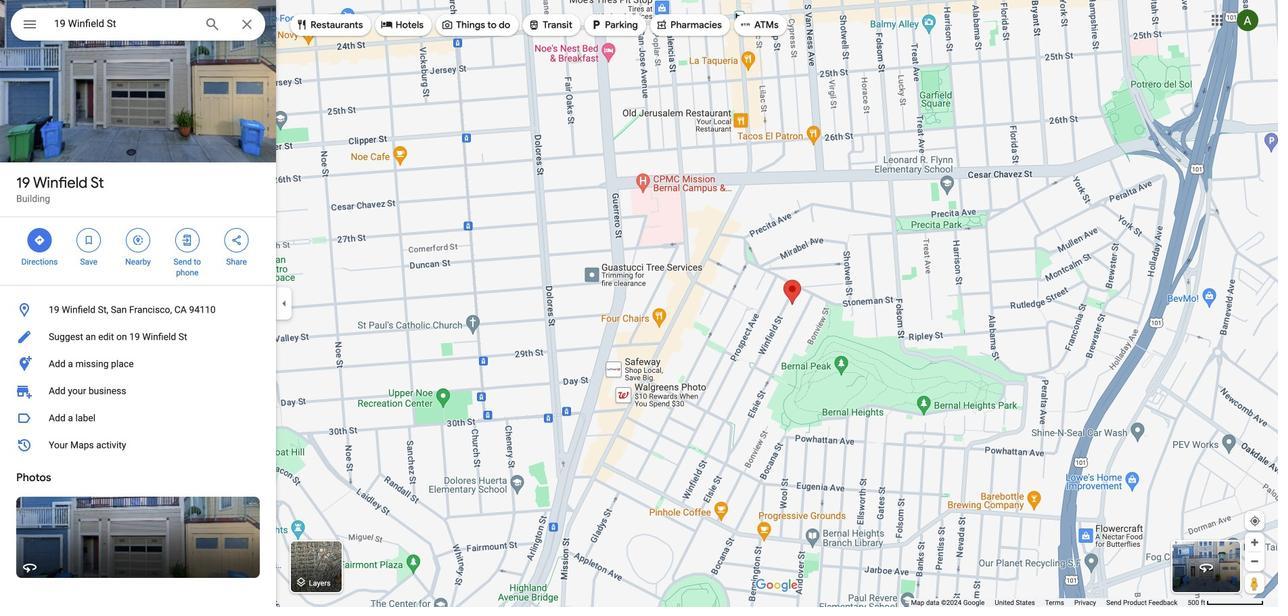 Task type: locate. For each thing, give the bounding box(es) containing it.
show your location image
[[1250, 515, 1262, 527]]

None search field
[[11, 8, 265, 45]]

None field
[[54, 16, 194, 32]]

none field inside 19 winfield st 'field'
[[54, 16, 194, 32]]

none search field inside the google maps element
[[11, 8, 265, 45]]

collapse side panel image
[[277, 296, 292, 311]]

zoom out image
[[1251, 557, 1261, 567]]

main content
[[0, 0, 276, 607]]



Task type: vqa. For each thing, say whether or not it's contained in the screenshot.
Jane on the left of the page
no



Task type: describe. For each thing, give the bounding box(es) containing it.
actions for 19 winfield st region
[[0, 217, 276, 285]]

19 Winfield St field
[[11, 8, 265, 45]]

street view image
[[1199, 559, 1215, 575]]

google account: augustus odena  
(augustus@adept.ai) image
[[1238, 10, 1259, 31]]

google maps element
[[0, 0, 1279, 607]]

zoom in image
[[1251, 538, 1261, 548]]

show street view coverage image
[[1246, 573, 1265, 594]]



